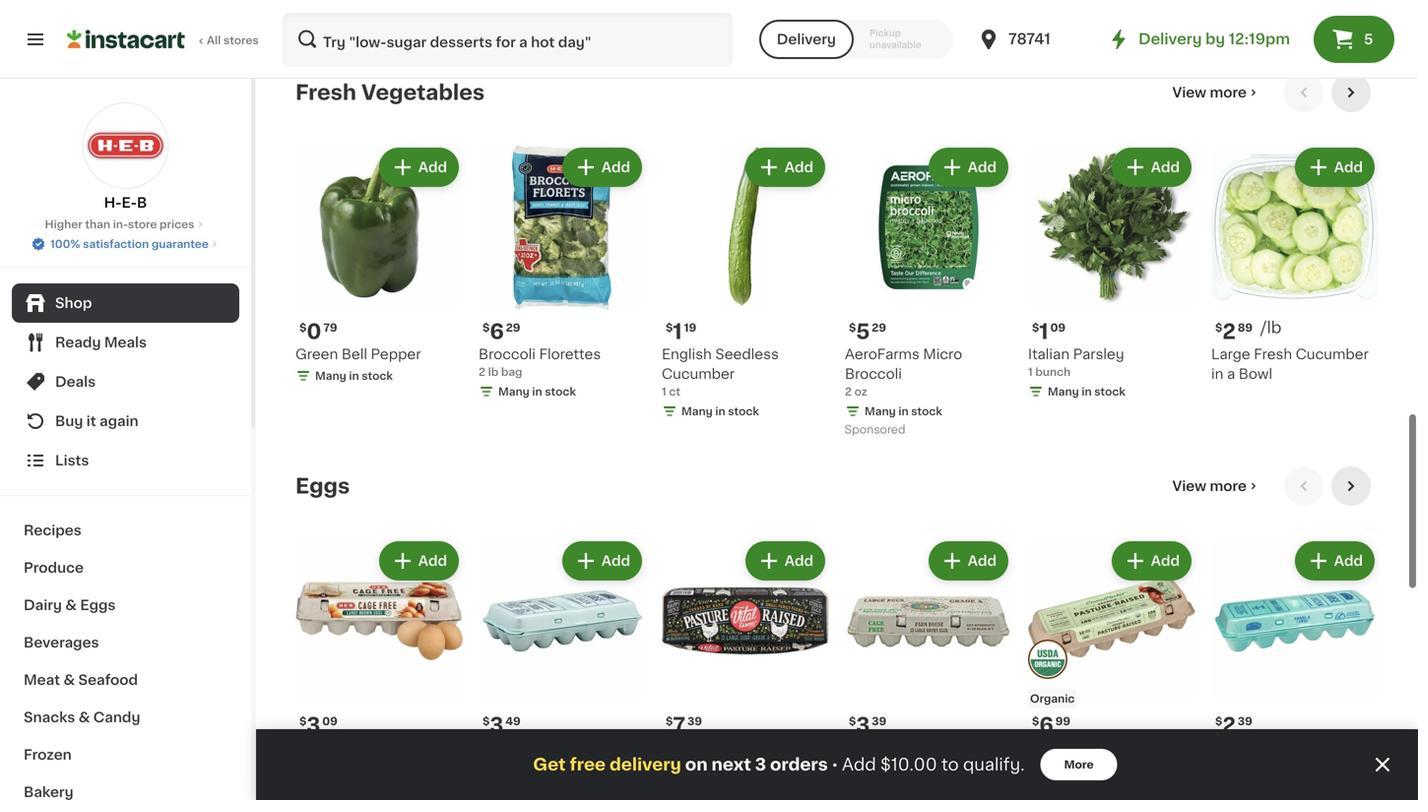 Task type: locate. For each thing, give the bounding box(es) containing it.
raised down vital
[[662, 761, 709, 775]]

farmhouse eggs cage free large brown eggs
[[845, 741, 1006, 795]]

deals
[[55, 375, 96, 389]]

39 for 3
[[872, 716, 887, 727]]

more
[[1210, 85, 1247, 99], [1210, 479, 1247, 493]]

0 vertical spatial 09
[[1051, 322, 1066, 333]]

item carousel region
[[296, 73, 1379, 451], [296, 467, 1379, 801]]

vegetables
[[361, 82, 485, 103]]

0 vertical spatial cucumber
[[1296, 347, 1369, 361]]

view more button
[[1165, 73, 1269, 112], [1165, 467, 1269, 506]]

0 vertical spatial sponsored badge image
[[845, 27, 905, 38]]

$ for $ 3 49
[[483, 716, 490, 727]]

delivery for delivery
[[777, 33, 836, 46]]

eggs
[[296, 476, 350, 497], [80, 599, 116, 613], [535, 761, 569, 775], [662, 781, 697, 795], [845, 781, 880, 795], [1076, 781, 1110, 795]]

many
[[315, 32, 346, 43], [1048, 32, 1079, 43], [315, 371, 346, 381], [498, 386, 530, 397], [1048, 386, 1079, 397], [682, 406, 713, 417], [865, 406, 896, 417]]

cucumber inside english seedless cucumber 1 ct
[[662, 367, 735, 381]]

1 29 from the left
[[506, 322, 520, 333]]

$ inside "$ 5 29"
[[849, 322, 856, 333]]

2 horizontal spatial 39
[[1238, 716, 1253, 727]]

1 vertical spatial oz
[[855, 386, 868, 397]]

2 view more from the top
[[1173, 479, 1247, 493]]

2 a from the left
[[802, 761, 811, 775]]

eggs inside hill country fare grade a large eggs
[[535, 761, 569, 775]]

fresh up bowl
[[1254, 347, 1293, 361]]

& for snacks
[[79, 711, 90, 725]]

1 vertical spatial grade
[[756, 761, 798, 775]]

higher than in-store prices link
[[45, 217, 206, 232]]

•
[[832, 757, 838, 773]]

$ for $ 7 39
[[666, 716, 673, 727]]

it
[[86, 415, 96, 428]]

$ 6 99
[[1032, 715, 1071, 736]]

0 horizontal spatial delivery
[[777, 33, 836, 46]]

more for 2
[[1210, 479, 1247, 493]]

1 horizontal spatial fresh
[[1254, 347, 1293, 361]]

many in stock
[[315, 32, 393, 43], [1048, 32, 1126, 43], [315, 371, 393, 381], [498, 386, 576, 397], [1048, 386, 1126, 397], [682, 406, 759, 417], [865, 406, 943, 417]]

beverages link
[[12, 625, 239, 662]]

cucumber inside the large fresh cucumber in a bowl
[[1296, 347, 1369, 361]]

6
[[490, 321, 504, 342], [1040, 715, 1054, 736]]

eggs
[[941, 741, 982, 755]]

39 inside $ 2 39
[[1238, 716, 1253, 727]]

6 left 99
[[1040, 715, 1054, 736]]

brown inside farmhouse eggs cage free large brown eggs
[[962, 761, 1006, 775]]

2 vertical spatial &
[[79, 711, 90, 725]]

1 39 from the left
[[688, 716, 702, 727]]

broccoli inside broccoli florettes 2 lb bag
[[479, 347, 536, 361]]

h-e-b
[[104, 196, 147, 210]]

$ 2 89 /lb
[[1216, 320, 1282, 342]]

$ inside $ 6 99
[[1032, 716, 1040, 727]]

pasture up get free delivery on next 3 orders • add $10.00 to qualify.
[[741, 741, 794, 755]]

ready meals link
[[12, 323, 239, 362]]

$ inside $ 7 39
[[666, 716, 673, 727]]

0 horizontal spatial oz
[[855, 386, 868, 397]]

1 vertical spatial broccoli
[[845, 367, 902, 381]]

add for broccoli florettes
[[602, 160, 630, 174]]

29
[[506, 322, 520, 333], [872, 322, 886, 333]]

1 vertical spatial item carousel region
[[296, 467, 1379, 801]]

2 view more button from the top
[[1165, 467, 1269, 506]]

green
[[296, 347, 338, 361]]

1 raised from the left
[[662, 761, 709, 775]]

broccoli
[[479, 347, 536, 361], [845, 367, 902, 381]]

29 inside "$ 5 29"
[[872, 322, 886, 333]]

$ for $ 5 29
[[849, 322, 856, 333]]

vital
[[662, 741, 692, 755]]

$ inside $ 1 09
[[1032, 322, 1040, 333]]

39 for 7
[[688, 716, 702, 727]]

1 vertical spatial brown
[[1028, 781, 1072, 795]]

snacks
[[24, 711, 75, 725]]

h-e-b link
[[82, 102, 169, 213]]

stock down english seedless cucumber 1 ct
[[728, 406, 759, 417]]

0 horizontal spatial 39
[[688, 716, 702, 727]]

raised down market
[[1085, 761, 1132, 775]]

$
[[299, 322, 307, 333], [483, 322, 490, 333], [666, 322, 673, 333], [849, 322, 856, 333], [1032, 322, 1040, 333], [1216, 322, 1223, 333], [299, 716, 307, 727], [483, 716, 490, 727], [666, 716, 673, 727], [849, 716, 856, 727], [1032, 716, 1040, 727], [1216, 716, 1223, 727]]

add for vital farms pasture raised large grade a eggs
[[785, 554, 814, 568]]

seedless
[[716, 347, 779, 361]]

by
[[1206, 32, 1225, 46]]

1 view more button from the top
[[1165, 73, 1269, 112]]

0 vertical spatial brown
[[962, 761, 1006, 775]]

free
[[570, 757, 606, 774]]

29 up aerofarms
[[872, 322, 886, 333]]

1 left 19
[[673, 321, 682, 342]]

0 vertical spatial &
[[65, 599, 77, 613]]

1 horizontal spatial 09
[[1051, 322, 1066, 333]]

2 view from the top
[[1173, 479, 1207, 493]]

1 vertical spatial fresh
[[1254, 347, 1293, 361]]

$ inside the $ 3 39
[[849, 716, 856, 727]]

large down farms
[[713, 761, 752, 775]]

recipes
[[24, 524, 82, 538]]

1 vertical spatial view more
[[1173, 479, 1247, 493]]

pasture inside central market organic pasture raised large brown eggs
[[1028, 761, 1081, 775]]

5
[[1364, 33, 1374, 46], [856, 321, 870, 342]]

grade up delivery
[[598, 741, 640, 755]]

$ 1 09
[[1032, 321, 1066, 342]]

0 vertical spatial view more
[[1173, 85, 1247, 99]]

vital farms pasture raised large grade a eggs
[[662, 741, 811, 795]]

broccoli up bag
[[479, 347, 536, 361]]

bowl
[[1239, 367, 1273, 381]]

$ for $ 3 39
[[849, 716, 856, 727]]

add button for vital farms pasture raised large grade a eggs
[[747, 543, 823, 579]]

78741 button
[[977, 12, 1095, 67]]

0 horizontal spatial 29
[[506, 322, 520, 333]]

1 horizontal spatial delivery
[[1139, 32, 1202, 46]]

cucumber down english
[[662, 367, 735, 381]]

$ inside the "$ 2 89 /lb"
[[1216, 322, 1223, 333]]

a left "•"
[[802, 761, 811, 775]]

2 39 from the left
[[872, 716, 887, 727]]

sponsored badge image down fl
[[845, 27, 905, 38]]

oz
[[872, 12, 885, 23], [855, 386, 868, 397]]

0 vertical spatial oz
[[872, 12, 885, 23]]

1 more from the top
[[1210, 85, 1247, 99]]

0 vertical spatial fresh
[[296, 82, 357, 103]]

in down english seedless cucumber 1 ct
[[715, 406, 726, 417]]

09 for 1
[[1051, 322, 1066, 333]]

2 inside the "$ 2 89 /lb"
[[1223, 321, 1236, 342]]

broccoli florettes 2 lb bag
[[479, 347, 601, 378]]

brown down eggs
[[962, 761, 1006, 775]]

2 item carousel region from the top
[[296, 467, 1379, 801]]

h-e-b logo image
[[82, 102, 169, 189]]

& left candy
[[79, 711, 90, 725]]

6 for central market organic pasture raised large brown eggs
[[1040, 715, 1054, 736]]

1 item carousel region from the top
[[296, 73, 1379, 451]]

0 vertical spatial pasture
[[741, 741, 794, 755]]

0 horizontal spatial cucumber
[[662, 367, 735, 381]]

many in stock inside button
[[1048, 32, 1126, 43]]

cucumber for seedless
[[662, 367, 735, 381]]

09 for 3
[[322, 716, 338, 727]]

frozen link
[[12, 737, 239, 774]]

0 horizontal spatial raised
[[662, 761, 709, 775]]

pasture down the central
[[1028, 761, 1081, 775]]

0 vertical spatial 6
[[490, 321, 504, 342]]

in up fresh vegetables
[[349, 32, 359, 43]]

29 up broccoli florettes 2 lb bag at top
[[506, 322, 520, 333]]

delivery inside button
[[777, 33, 836, 46]]

0 vertical spatial grade
[[598, 741, 640, 755]]

1 horizontal spatial 6
[[1040, 715, 1054, 736]]

product group containing 5
[[845, 144, 1013, 441]]

stock right 78741
[[1095, 32, 1126, 43]]

brown inside central market organic pasture raised large brown eggs
[[1028, 781, 1072, 795]]

product group
[[845, 0, 1013, 43], [296, 144, 463, 388], [479, 144, 646, 404], [662, 144, 829, 423], [845, 144, 1013, 441], [1028, 144, 1196, 404], [1212, 144, 1379, 384], [296, 538, 463, 801], [479, 538, 646, 801], [662, 538, 829, 801], [845, 538, 1013, 801], [1028, 538, 1196, 801], [1212, 538, 1379, 801]]

6 up lb
[[490, 321, 504, 342]]

add for hill country fare grade a large eggs
[[602, 554, 630, 568]]

1 vertical spatial 09
[[322, 716, 338, 727]]

eggs inside farmhouse eggs cage free large brown eggs
[[845, 781, 880, 795]]

deals link
[[12, 362, 239, 402]]

1 vertical spatial 6
[[1040, 715, 1054, 736]]

all
[[207, 35, 221, 46]]

1 vertical spatial organic
[[1134, 741, 1189, 755]]

large right more
[[1136, 761, 1175, 775]]

1 left ct
[[662, 386, 667, 397]]

1 horizontal spatial 5
[[1364, 33, 1374, 46]]

$ for $ 6 29
[[483, 322, 490, 333]]

buy it again
[[55, 415, 139, 428]]

grade right next
[[756, 761, 798, 775]]

0 horizontal spatial broccoli
[[479, 347, 536, 361]]

$ for $ 6 99
[[1032, 716, 1040, 727]]

0 horizontal spatial organic
[[1030, 694, 1075, 705]]

delivery for delivery by 12:19pm
[[1139, 32, 1202, 46]]

$ inside $ 1 19
[[666, 322, 673, 333]]

stock down pepper
[[362, 371, 393, 381]]

shop link
[[12, 284, 239, 323]]

pasture
[[741, 741, 794, 755], [1028, 761, 1081, 775]]

orders
[[770, 757, 828, 774]]

& for dairy
[[65, 599, 77, 613]]

1 horizontal spatial organic
[[1134, 741, 1189, 755]]

1 vertical spatial 5
[[856, 321, 870, 342]]

eggs inside vital farms pasture raised large grade a eggs
[[662, 781, 697, 795]]

1 vertical spatial view
[[1173, 479, 1207, 493]]

in inside many in stock button
[[1082, 32, 1092, 43]]

brown
[[962, 761, 1006, 775], [1028, 781, 1072, 795]]

in right 78741
[[1082, 32, 1092, 43]]

2 29 from the left
[[872, 322, 886, 333]]

None search field
[[282, 12, 734, 67]]

& right "dairy"
[[65, 599, 77, 613]]

1 horizontal spatial cucumber
[[1296, 347, 1369, 361]]

1 horizontal spatial raised
[[1085, 761, 1132, 775]]

0 vertical spatial organic
[[1030, 694, 1075, 705]]

large up a
[[1212, 347, 1251, 361]]

add for large fresh cucumber in a bowl
[[1334, 160, 1363, 174]]

raised inside vital farms pasture raised large grade a eggs
[[662, 761, 709, 775]]

organic up 99
[[1030, 694, 1075, 705]]

brown down more
[[1028, 781, 1072, 795]]

parsley
[[1073, 347, 1125, 361]]

52 fl oz
[[845, 12, 885, 23]]

dairy & eggs
[[24, 599, 116, 613]]

1 a from the left
[[479, 761, 489, 775]]

& for meat
[[63, 674, 75, 688]]

view more for /lb
[[1173, 85, 1247, 99]]

$ inside $ 2 39
[[1216, 716, 1223, 727]]

1 vertical spatial pasture
[[1028, 761, 1081, 775]]

grade inside hill country fare grade a large eggs
[[598, 741, 640, 755]]

1 vertical spatial &
[[63, 674, 75, 688]]

0 vertical spatial 5
[[1364, 33, 1374, 46]]

1 horizontal spatial pasture
[[1028, 761, 1081, 775]]

0 horizontal spatial 09
[[322, 716, 338, 727]]

more button
[[1041, 750, 1118, 781]]

stock up fresh vegetables
[[362, 32, 393, 43]]

sponsored badge image down aerofarms micro broccoli 2 oz
[[845, 425, 905, 436]]

1 vertical spatial more
[[1210, 479, 1247, 493]]

1 horizontal spatial a
[[802, 761, 811, 775]]

0 horizontal spatial a
[[479, 761, 489, 775]]

raised
[[662, 761, 709, 775], [1085, 761, 1132, 775]]

shop
[[55, 296, 92, 310]]

large down country
[[492, 761, 531, 775]]

1 vertical spatial cucumber
[[662, 367, 735, 381]]

2 inside broccoli florettes 2 lb bag
[[479, 367, 486, 378]]

add button for broccoli florettes
[[564, 149, 640, 185]]

1 vertical spatial sponsored badge image
[[845, 425, 905, 436]]

item badge image
[[1028, 640, 1068, 680]]

0 vertical spatial view
[[1173, 85, 1207, 99]]

oz down aerofarms
[[855, 386, 868, 397]]

oz right fl
[[872, 12, 885, 23]]

cucumber down $2.89 per pound element
[[1296, 347, 1369, 361]]

$ inside $ 0 79
[[299, 322, 307, 333]]

0 vertical spatial item carousel region
[[296, 73, 1379, 451]]

0 horizontal spatial 6
[[490, 321, 504, 342]]

39 inside the $ 3 39
[[872, 716, 887, 727]]

39 inside $ 7 39
[[688, 716, 702, 727]]

a down hill
[[479, 761, 489, 775]]

09 inside $ 1 09
[[1051, 322, 1066, 333]]

grade
[[598, 741, 640, 755], [756, 761, 798, 775]]

view
[[1173, 85, 1207, 99], [1173, 479, 1207, 493]]

0 horizontal spatial 5
[[856, 321, 870, 342]]

view more
[[1173, 85, 1247, 99], [1173, 479, 1247, 493]]

& right meat
[[63, 674, 75, 688]]

3 39 from the left
[[1238, 716, 1253, 727]]

lb
[[488, 367, 499, 378]]

2 sponsored badge image from the top
[[845, 425, 905, 436]]

$ 1 19
[[666, 321, 697, 342]]

e-
[[122, 196, 137, 210]]

$ inside $ 3 09
[[299, 716, 307, 727]]

1 horizontal spatial broccoli
[[845, 367, 902, 381]]

1 view more from the top
[[1173, 85, 1247, 99]]

2 more from the top
[[1210, 479, 1247, 493]]

add button for central market organic pasture raised large brown eggs
[[1114, 543, 1190, 579]]

in down aerofarms micro broccoli 2 oz
[[899, 406, 909, 417]]

view for 2
[[1173, 479, 1207, 493]]

1 horizontal spatial oz
[[872, 12, 885, 23]]

1 horizontal spatial grade
[[756, 761, 798, 775]]

0 vertical spatial view more button
[[1165, 73, 1269, 112]]

$ for $ 3 09
[[299, 716, 307, 727]]

0 vertical spatial broccoli
[[479, 347, 536, 361]]

1 horizontal spatial 29
[[872, 322, 886, 333]]

organic right market
[[1134, 741, 1189, 755]]

1 vertical spatial view more button
[[1165, 467, 1269, 506]]

stock down parsley
[[1095, 386, 1126, 397]]

1 view from the top
[[1173, 85, 1207, 99]]

0 horizontal spatial brown
[[962, 761, 1006, 775]]

1 horizontal spatial brown
[[1028, 781, 1072, 795]]

ready meals
[[55, 336, 147, 350]]

$ inside the $ 3 49
[[483, 716, 490, 727]]

dairy
[[24, 599, 62, 613]]

1 sponsored badge image from the top
[[845, 27, 905, 38]]

0 horizontal spatial grade
[[598, 741, 640, 755]]

broccoli inside aerofarms micro broccoli 2 oz
[[845, 367, 902, 381]]

add for 3
[[418, 554, 447, 568]]

bunch
[[1036, 367, 1071, 378]]

prices
[[160, 219, 194, 230]]

view more for 2
[[1173, 479, 1247, 493]]

add button for italian parsley
[[1114, 149, 1190, 185]]

09 inside $ 3 09
[[322, 716, 338, 727]]

pepper
[[371, 347, 421, 361]]

large down eggs
[[920, 761, 959, 775]]

sponsored badge image
[[845, 27, 905, 38], [845, 425, 905, 436]]

delivery
[[610, 757, 681, 774]]

0 horizontal spatial fresh
[[296, 82, 357, 103]]

fresh down gal
[[296, 82, 357, 103]]

29 inside $ 6 29
[[506, 322, 520, 333]]

farmhouse
[[845, 741, 938, 755]]

large inside the large fresh cucumber in a bowl
[[1212, 347, 1251, 361]]

0 horizontal spatial pasture
[[741, 741, 794, 755]]

1 horizontal spatial 39
[[872, 716, 887, 727]]

instacart logo image
[[67, 28, 185, 51]]

$ inside $ 6 29
[[483, 322, 490, 333]]

0 vertical spatial more
[[1210, 85, 1247, 99]]

1 left bunch
[[1028, 367, 1033, 378]]

2 raised from the left
[[1085, 761, 1132, 775]]

view for /lb
[[1173, 85, 1207, 99]]

49
[[506, 716, 521, 727]]

broccoli down aerofarms
[[845, 367, 902, 381]]

item carousel region containing fresh vegetables
[[296, 73, 1379, 451]]

in left a
[[1212, 367, 1224, 381]]



Task type: vqa. For each thing, say whether or not it's contained in the screenshot.


Task type: describe. For each thing, give the bounding box(es) containing it.
delivery by 12:19pm link
[[1107, 28, 1290, 51]]

large inside farmhouse eggs cage free large brown eggs
[[920, 761, 959, 775]]

3 for $ 3 49
[[490, 715, 504, 736]]

beverages
[[24, 636, 99, 650]]

produce link
[[12, 550, 239, 587]]

store
[[128, 219, 157, 230]]

large fresh cucumber in a bowl
[[1212, 347, 1369, 381]]

a
[[1227, 367, 1235, 381]]

candy
[[93, 711, 140, 725]]

a inside hill country fare grade a large eggs
[[479, 761, 489, 775]]

fare
[[564, 741, 594, 755]]

all stores link
[[67, 12, 260, 67]]

3 for $ 3 09
[[307, 715, 320, 736]]

florettes
[[539, 347, 601, 361]]

1 left gal
[[296, 12, 300, 23]]

on
[[685, 757, 708, 774]]

large inside vital farms pasture raised large grade a eggs
[[713, 761, 752, 775]]

1 inside italian parsley 1 bunch
[[1028, 367, 1033, 378]]

sponsored badge image for product group containing 52 fl oz
[[845, 27, 905, 38]]

product group containing 52 fl oz
[[845, 0, 1013, 43]]

product group containing 0
[[296, 144, 463, 388]]

english seedless cucumber 1 ct
[[662, 347, 779, 397]]

29 for 6
[[506, 322, 520, 333]]

ready meals button
[[12, 323, 239, 362]]

more for /lb
[[1210, 85, 1247, 99]]

39 for 2
[[1238, 716, 1253, 727]]

micro
[[923, 347, 963, 361]]

in-
[[113, 219, 128, 230]]

in down italian parsley 1 bunch
[[1082, 386, 1092, 397]]

higher than in-store prices
[[45, 219, 194, 230]]

h-
[[104, 196, 122, 210]]

/lb
[[1261, 320, 1282, 336]]

aerofarms micro broccoli 2 oz
[[845, 347, 963, 397]]

add button for farmhouse eggs cage free large brown eggs
[[931, 543, 1007, 579]]

52 fl oz button
[[845, 0, 1013, 25]]

many inside many in stock button
[[1048, 32, 1079, 43]]

$ 2 39
[[1216, 715, 1253, 736]]

add button for hill country fare grade a large eggs
[[564, 543, 640, 579]]

5 button
[[1314, 16, 1395, 63]]

add button for english seedless cucumber
[[747, 149, 823, 185]]

italian parsley 1 bunch
[[1028, 347, 1125, 378]]

a inside vital farms pasture raised large grade a eggs
[[802, 761, 811, 775]]

52
[[845, 12, 859, 23]]

lists
[[55, 454, 89, 468]]

$ 3 49
[[483, 715, 521, 736]]

raised inside central market organic pasture raised large brown eggs
[[1085, 761, 1132, 775]]

6 for broccoli florettes
[[490, 321, 504, 342]]

bag
[[501, 367, 523, 378]]

$ for $ 1 09
[[1032, 322, 1040, 333]]

add for italian parsley
[[1151, 160, 1180, 174]]

add for english seedless cucumber
[[785, 160, 814, 174]]

meat
[[24, 674, 60, 688]]

$ 5 29
[[849, 321, 886, 342]]

country
[[504, 741, 561, 755]]

view more button for /lb
[[1165, 73, 1269, 112]]

$10.00
[[881, 757, 937, 774]]

b
[[137, 196, 147, 210]]

english
[[662, 347, 712, 361]]

add for green bell pepper
[[418, 160, 447, 174]]

cage
[[845, 761, 882, 775]]

service type group
[[759, 20, 953, 59]]

snacks & candy
[[24, 711, 140, 725]]

than
[[85, 219, 110, 230]]

lists link
[[12, 441, 239, 481]]

add button for 3
[[381, 543, 457, 579]]

7
[[673, 715, 686, 736]]

add for central market organic pasture raised large brown eggs
[[1151, 554, 1180, 568]]

$ for $ 1 19
[[666, 322, 673, 333]]

in down broccoli florettes 2 lb bag at top
[[532, 386, 542, 397]]

99
[[1056, 716, 1071, 727]]

5 inside button
[[1364, 33, 1374, 46]]

1 up italian
[[1040, 321, 1049, 342]]

hill
[[479, 741, 501, 755]]

$ for $ 0 79
[[299, 322, 307, 333]]

29 for 5
[[872, 322, 886, 333]]

grade inside vital farms pasture raised large grade a eggs
[[756, 761, 798, 775]]

$ 3 39
[[849, 715, 887, 736]]

get free delivery on next 3 orders • add $10.00 to qualify.
[[533, 757, 1025, 774]]

buy it again link
[[12, 402, 239, 441]]

sponsored badge image for product group containing 5
[[845, 425, 905, 436]]

100%
[[50, 239, 80, 250]]

more
[[1064, 760, 1094, 771]]

large inside hill country fare grade a large eggs
[[492, 761, 531, 775]]

guarantee
[[152, 239, 209, 250]]

next
[[712, 757, 751, 774]]

stock inside button
[[1095, 32, 1126, 43]]

delivery by 12:19pm
[[1139, 32, 1290, 46]]

0
[[307, 321, 322, 342]]

frozen
[[24, 749, 72, 762]]

meat & seafood
[[24, 674, 138, 688]]

stock down broccoli florettes 2 lb bag at top
[[545, 386, 576, 397]]

fresh vegetables
[[296, 82, 485, 103]]

fl
[[862, 12, 869, 23]]

2 inside aerofarms micro broccoli 2 oz
[[845, 386, 852, 397]]

1 inside english seedless cucumber 1 ct
[[662, 386, 667, 397]]

stores
[[224, 35, 259, 46]]

in down bell on the top of the page
[[349, 371, 359, 381]]

3 inside treatment tracker modal dialog
[[755, 757, 766, 774]]

pasture inside vital farms pasture raised large grade a eggs
[[741, 741, 794, 755]]

organic inside central market organic pasture raised large brown eggs
[[1134, 741, 1189, 755]]

get
[[533, 757, 566, 774]]

$ for $ 2 89 /lb
[[1216, 322, 1223, 333]]

buy
[[55, 415, 83, 428]]

product group containing 7
[[662, 538, 829, 801]]

aerofarms
[[845, 347, 920, 361]]

meat & seafood link
[[12, 662, 239, 699]]

delivery button
[[759, 20, 854, 59]]

large inside central market organic pasture raised large brown eggs
[[1136, 761, 1175, 775]]

farms
[[695, 741, 738, 755]]

$ for $ 2 39
[[1216, 716, 1223, 727]]

Search field
[[284, 14, 732, 65]]

1 gal
[[296, 12, 320, 23]]

add for farmhouse eggs cage free large brown eggs
[[968, 554, 997, 568]]

add button for large fresh cucumber in a bowl
[[1297, 149, 1373, 185]]

cucumber for fresh
[[1296, 347, 1369, 361]]

$2.89 per pound element
[[1212, 319, 1379, 345]]

oz inside aerofarms micro broccoli 2 oz
[[855, 386, 868, 397]]

oz inside 52 fl oz 'button'
[[872, 12, 885, 23]]

seafood
[[78, 674, 138, 688]]

item carousel region containing eggs
[[296, 467, 1379, 801]]

stock down aerofarms micro broccoli 2 oz
[[911, 406, 943, 417]]

$ 7 39
[[666, 715, 702, 736]]

5 inside the item carousel region
[[856, 321, 870, 342]]

ct
[[669, 386, 681, 397]]

all stores
[[207, 35, 259, 46]]

eggs inside central market organic pasture raised large brown eggs
[[1076, 781, 1110, 795]]

$ 6 29
[[483, 321, 520, 342]]

free
[[886, 761, 916, 775]]

in inside the large fresh cucumber in a bowl
[[1212, 367, 1224, 381]]

snacks & candy link
[[12, 699, 239, 737]]

fresh inside the large fresh cucumber in a bowl
[[1254, 347, 1293, 361]]

bell
[[342, 347, 367, 361]]

recipes link
[[12, 512, 239, 550]]

italian
[[1028, 347, 1070, 361]]

green bell pepper
[[296, 347, 421, 361]]

treatment tracker modal dialog
[[256, 730, 1418, 801]]

satisfaction
[[83, 239, 149, 250]]

add button for green bell pepper
[[381, 149, 457, 185]]

3 for $ 3 39
[[856, 715, 870, 736]]

view more button for 2
[[1165, 467, 1269, 506]]

add inside treatment tracker modal dialog
[[842, 757, 876, 774]]



